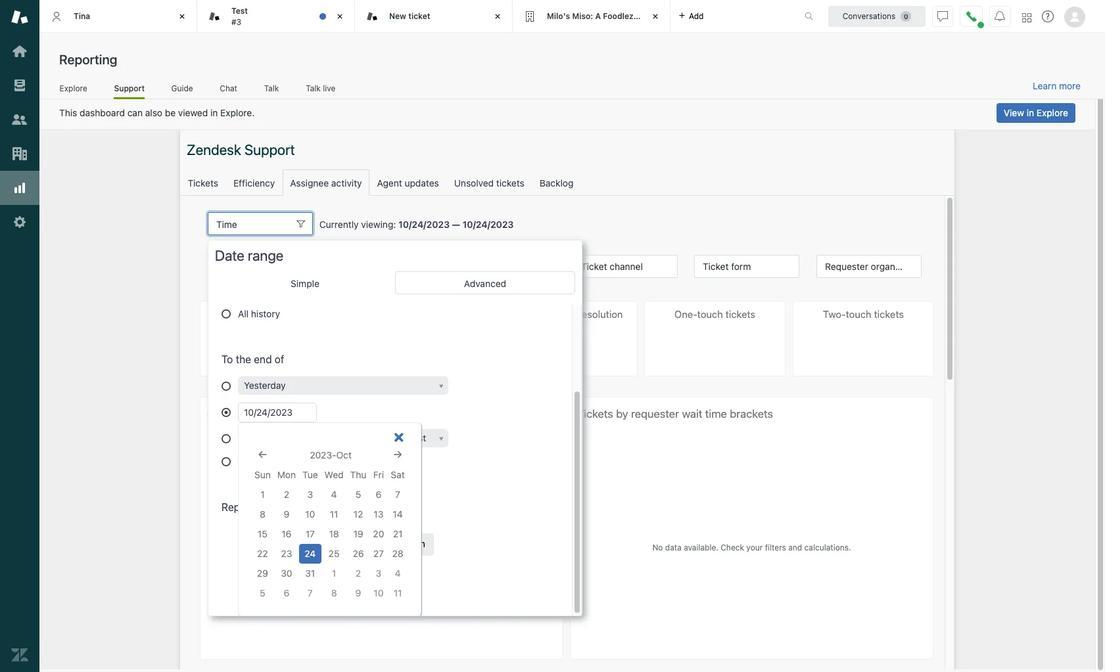 Task type: locate. For each thing, give the bounding box(es) containing it.
get started image
[[11, 43, 28, 60]]

conversations
[[843, 11, 896, 21]]

learn
[[1033, 80, 1057, 91]]

1 horizontal spatial close image
[[491, 10, 504, 23]]

0 horizontal spatial close image
[[176, 10, 189, 23]]

close image for milo's miso: a foodlez subsidiary
[[649, 10, 662, 23]]

reporting image
[[11, 179, 28, 197]]

close image
[[176, 10, 189, 23], [491, 10, 504, 23], [649, 10, 662, 23]]

view in explore
[[1004, 107, 1068, 118]]

close image for new ticket
[[491, 10, 504, 23]]

talk
[[264, 83, 279, 93], [306, 83, 321, 93]]

tina
[[74, 11, 90, 21]]

can
[[127, 107, 143, 118]]

explore
[[60, 83, 87, 93], [1037, 107, 1068, 118]]

close image left add dropdown button
[[649, 10, 662, 23]]

ticket
[[408, 11, 430, 21]]

2 horizontal spatial close image
[[649, 10, 662, 23]]

2 in from the left
[[1027, 107, 1034, 118]]

2 talk from the left
[[306, 83, 321, 93]]

2 close image from the left
[[491, 10, 504, 23]]

1 horizontal spatial in
[[1027, 107, 1034, 118]]

in inside button
[[1027, 107, 1034, 118]]

learn more
[[1033, 80, 1081, 91]]

a
[[595, 11, 601, 21]]

in
[[210, 107, 218, 118], [1027, 107, 1034, 118]]

miso:
[[572, 11, 593, 21]]

talk for talk
[[264, 83, 279, 93]]

learn more link
[[1033, 80, 1081, 92]]

also
[[145, 107, 162, 118]]

zendesk image
[[11, 647, 28, 664]]

talk live link
[[305, 83, 336, 97]]

talk live
[[306, 83, 336, 93]]

support
[[114, 83, 145, 93]]

explore down "learn more" link
[[1037, 107, 1068, 118]]

3 close image from the left
[[649, 10, 662, 23]]

tabs tab list
[[39, 0, 791, 33]]

chat
[[220, 83, 237, 93]]

0 horizontal spatial in
[[210, 107, 218, 118]]

#3
[[231, 17, 241, 27]]

views image
[[11, 77, 28, 94]]

close image inside milo's miso: a foodlez subsidiary tab
[[649, 10, 662, 23]]

view in explore button
[[997, 103, 1076, 123]]

tina tab
[[39, 0, 197, 33]]

conversations button
[[828, 6, 926, 27]]

1 horizontal spatial talk
[[306, 83, 321, 93]]

main element
[[0, 0, 39, 673]]

0 horizontal spatial explore
[[60, 83, 87, 93]]

talk left live
[[306, 83, 321, 93]]

1 horizontal spatial explore
[[1037, 107, 1068, 118]]

in right view
[[1027, 107, 1034, 118]]

organizations image
[[11, 145, 28, 162]]

button displays agent's chat status as invisible. image
[[938, 11, 948, 21]]

chat link
[[220, 83, 238, 97]]

customers image
[[11, 111, 28, 128]]

new ticket
[[389, 11, 430, 21]]

1 close image from the left
[[176, 10, 189, 23]]

get help image
[[1042, 11, 1054, 22]]

talk right chat
[[264, 83, 279, 93]]

close image inside new ticket tab
[[491, 10, 504, 23]]

milo's miso: a foodlez subsidiary
[[547, 11, 677, 21]]

subsidiary
[[636, 11, 677, 21]]

close image inside tina tab
[[176, 10, 189, 23]]

close image left milo's
[[491, 10, 504, 23]]

0 horizontal spatial talk
[[264, 83, 279, 93]]

close image for tina
[[176, 10, 189, 23]]

1 vertical spatial explore
[[1037, 107, 1068, 118]]

tab containing test
[[197, 0, 355, 33]]

tab
[[197, 0, 355, 33]]

1 talk from the left
[[264, 83, 279, 93]]

in right viewed
[[210, 107, 218, 118]]

close image left the #3
[[176, 10, 189, 23]]

explore up the this
[[60, 83, 87, 93]]



Task type: describe. For each thing, give the bounding box(es) containing it.
view
[[1004, 107, 1024, 118]]

guide link
[[171, 83, 193, 97]]

1 in from the left
[[210, 107, 218, 118]]

more
[[1059, 80, 1081, 91]]

be
[[165, 107, 176, 118]]

explore link
[[59, 83, 88, 97]]

support link
[[114, 83, 145, 99]]

talk link
[[264, 83, 279, 97]]

this
[[59, 107, 77, 118]]

zendesk support image
[[11, 9, 28, 26]]

add
[[689, 11, 704, 21]]

live
[[323, 83, 336, 93]]

viewed
[[178, 107, 208, 118]]

foodlez
[[603, 11, 634, 21]]

this dashboard can also be viewed in explore.
[[59, 107, 255, 118]]

test #3
[[231, 6, 248, 27]]

test
[[231, 6, 248, 16]]

reporting
[[59, 52, 117, 67]]

milo's
[[547, 11, 570, 21]]

admin image
[[11, 214, 28, 231]]

close image
[[333, 10, 346, 23]]

guide
[[171, 83, 193, 93]]

0 vertical spatial explore
[[60, 83, 87, 93]]

add button
[[671, 0, 712, 32]]

dashboard
[[80, 107, 125, 118]]

new ticket tab
[[355, 0, 513, 33]]

zendesk products image
[[1022, 13, 1032, 22]]

talk for talk live
[[306, 83, 321, 93]]

notifications image
[[995, 11, 1005, 21]]

explore.
[[220, 107, 255, 118]]

new
[[389, 11, 406, 21]]

explore inside button
[[1037, 107, 1068, 118]]

milo's miso: a foodlez subsidiary tab
[[513, 0, 677, 33]]



Task type: vqa. For each thing, say whether or not it's contained in the screenshot.
The "Explore" LINK
yes



